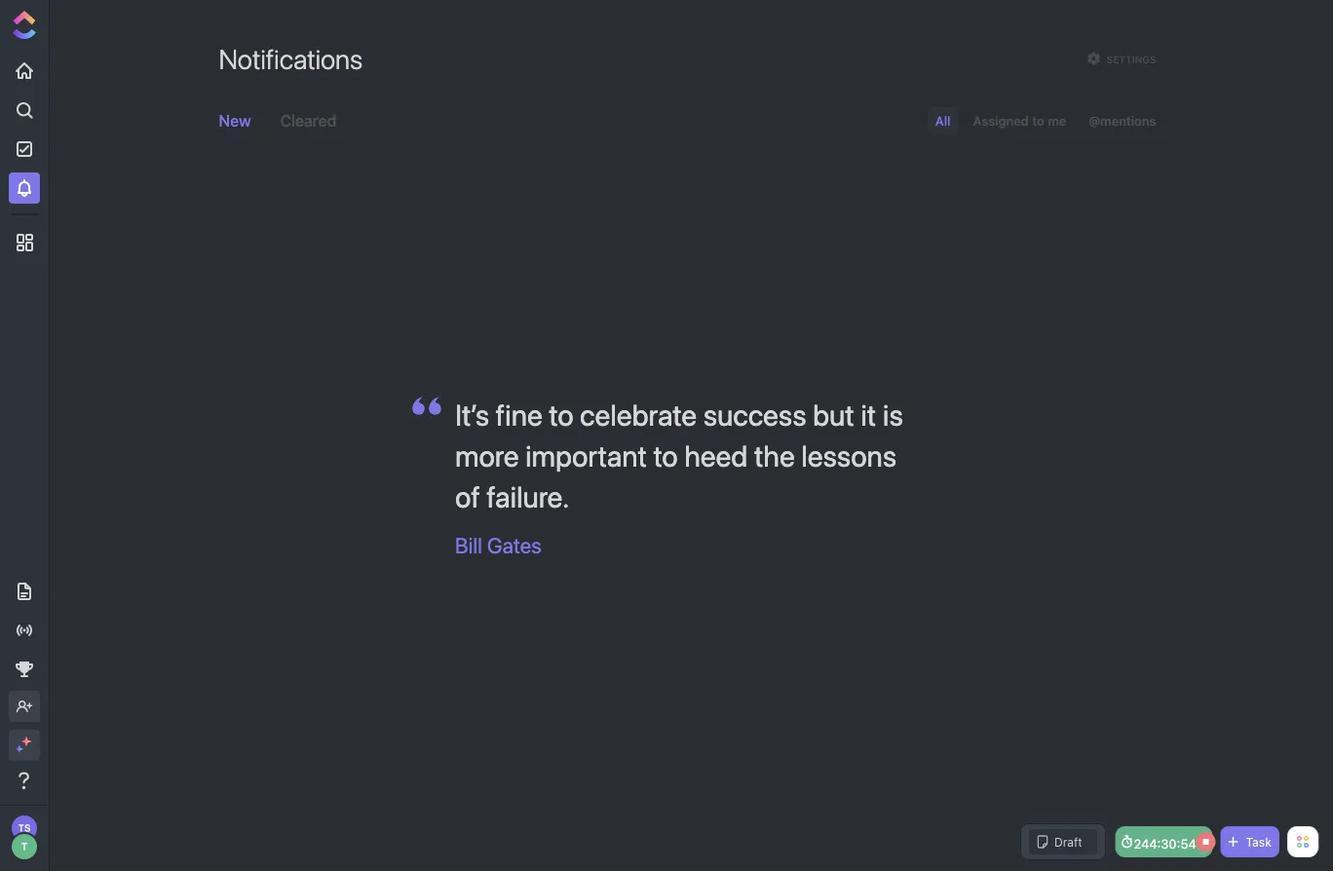 Task type: describe. For each thing, give the bounding box(es) containing it.
gates
[[487, 533, 542, 558]]

settings link
[[1082, 47, 1162, 70]]

heed
[[685, 438, 748, 473]]

sparkle svg 2 image
[[16, 746, 23, 753]]

notifications
[[219, 42, 363, 75]]

assigned to me
[[974, 114, 1067, 128]]

celebrate
[[580, 397, 697, 432]]

all
[[936, 114, 951, 128]]

settings
[[1107, 54, 1157, 65]]

the
[[755, 438, 795, 473]]

@mentions
[[1089, 114, 1157, 128]]

bill gates
[[455, 533, 542, 558]]

244:30:54
[[1134, 837, 1197, 851]]

is
[[883, 397, 904, 432]]

sparkle svg 1 image
[[21, 737, 31, 747]]

success
[[704, 397, 807, 432]]

but
[[813, 397, 855, 432]]

cleared
[[280, 112, 337, 130]]

ts t
[[18, 823, 31, 854]]



Task type: locate. For each thing, give the bounding box(es) containing it.
it's
[[455, 397, 490, 432]]

2 vertical spatial to
[[654, 438, 678, 473]]

0 horizontal spatial to
[[549, 397, 574, 432]]

0 vertical spatial to
[[1033, 114, 1045, 128]]

of
[[455, 479, 481, 514]]

to
[[1033, 114, 1045, 128], [549, 397, 574, 432], [654, 438, 678, 473]]

fine
[[496, 397, 543, 432]]

bill
[[455, 533, 482, 558]]

t
[[21, 841, 28, 854]]

failure.
[[487, 479, 570, 514]]

important
[[526, 438, 647, 473]]

assigned
[[974, 114, 1029, 128]]

me
[[1048, 114, 1067, 128]]

task
[[1247, 836, 1272, 849]]

lessons
[[802, 438, 897, 473]]

new
[[219, 112, 251, 130]]

it's fine to celebrate success but it is more important to heed the lessons of failure.
[[455, 397, 904, 514]]

1 vertical spatial to
[[549, 397, 574, 432]]

to down celebrate
[[654, 438, 678, 473]]

2 horizontal spatial to
[[1033, 114, 1045, 128]]

more
[[455, 438, 519, 473]]

to right fine on the top left of page
[[549, 397, 574, 432]]

ts
[[18, 823, 31, 834]]

1 horizontal spatial to
[[654, 438, 678, 473]]

it
[[861, 397, 877, 432]]

to left me
[[1033, 114, 1045, 128]]



Task type: vqa. For each thing, say whether or not it's contained in the screenshot.
today
no



